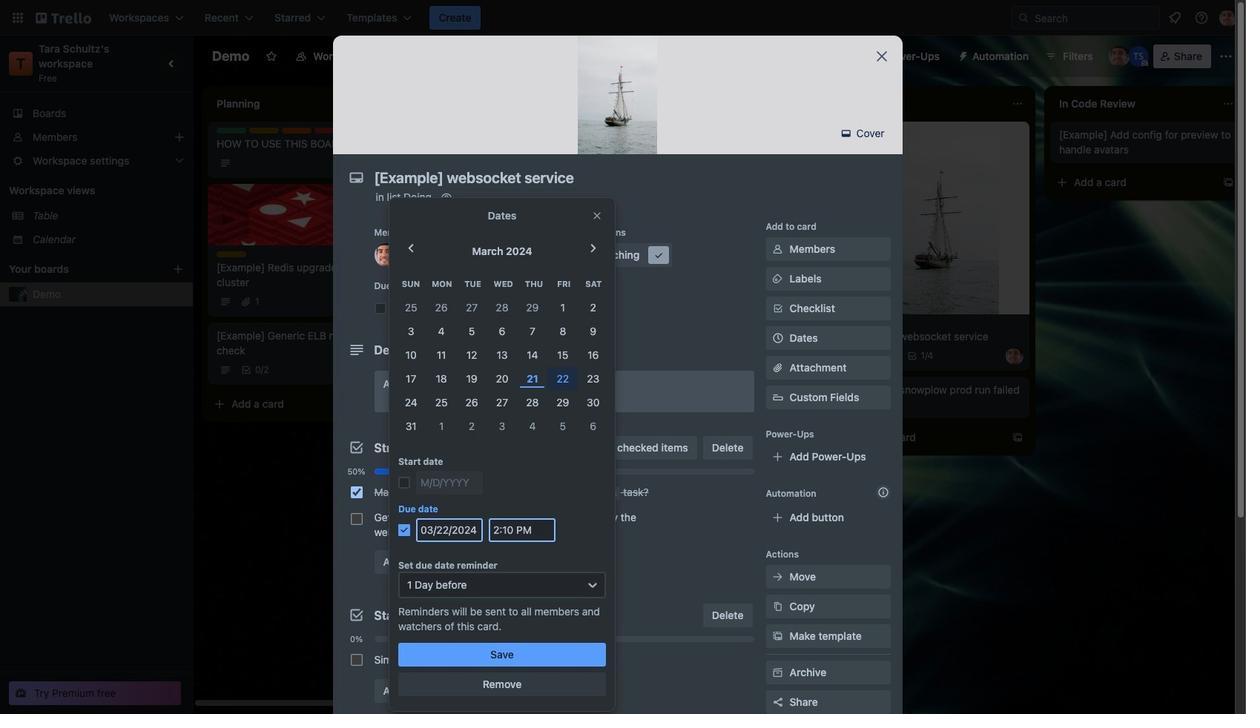 Task type: vqa. For each thing, say whether or not it's contained in the screenshot.
James Peterson (jamespeterson93) image to the left
yes



Task type: locate. For each thing, give the bounding box(es) containing it.
None checkbox
[[351, 655, 363, 666]]

1 vertical spatial james peterson (jamespeterson93) image
[[1109, 46, 1130, 67]]

row group
[[396, 296, 609, 439]]

james peterson (jamespeterson93) image
[[1220, 9, 1238, 27], [1109, 46, 1130, 67], [374, 243, 398, 267]]

0 horizontal spatial sm image
[[771, 600, 786, 615]]

james peterson (jamespeterson93) image
[[1006, 347, 1024, 365]]

your boards with 1 items element
[[9, 261, 150, 278]]

2 horizontal spatial james peterson (jamespeterson93) image
[[1220, 9, 1238, 27]]

group
[[345, 479, 754, 545]]

james peterson (jamespeterson93) image inside the primary element
[[1220, 9, 1238, 27]]

color: green, title: "verified in staging" element
[[217, 128, 246, 134]]

james peterson (jamespeterson93) image right open information menu 'icon'
[[1220, 9, 1238, 27]]

1 vertical spatial sm image
[[839, 126, 854, 141]]

2 horizontal spatial sm image
[[952, 45, 973, 65]]

0 horizontal spatial create from template… image
[[380, 399, 392, 410]]

Board name text field
[[205, 45, 257, 68]]

star or unstar board image
[[266, 50, 278, 62]]

grid
[[396, 272, 609, 439]]

color: orange, title: "manual deploy steps" element
[[282, 128, 312, 134]]

Add time text field
[[489, 519, 556, 543]]

None text field
[[367, 165, 857, 191]]

5 row from the top
[[396, 367, 609, 391]]

row
[[396, 272, 609, 296], [396, 296, 609, 320], [396, 320, 609, 344], [396, 344, 609, 367], [396, 367, 609, 391], [396, 391, 609, 415], [396, 415, 609, 439]]

sm image
[[439, 190, 454, 205], [771, 242, 786, 257], [575, 248, 589, 263], [652, 248, 667, 263], [771, 272, 786, 286], [771, 570, 786, 585], [771, 629, 786, 644], [771, 666, 786, 681]]

create from template… image
[[1223, 177, 1235, 189], [380, 399, 392, 410]]

close dialog image
[[873, 47, 891, 65]]

sm image
[[952, 45, 973, 65], [839, 126, 854, 141], [771, 600, 786, 615]]

2 vertical spatial james peterson (jamespeterson93) image
[[374, 243, 398, 267]]

james peterson (jamespeterson93) image down "search" field
[[1109, 46, 1130, 67]]

2 row from the top
[[396, 296, 609, 320]]

0 vertical spatial sm image
[[952, 45, 973, 65]]

add members to card image
[[407, 248, 419, 263]]

switch to… image
[[10, 10, 25, 25]]

None checkbox
[[849, 347, 901, 365], [351, 487, 363, 499], [351, 514, 363, 525], [849, 347, 901, 365], [351, 487, 363, 499], [351, 514, 363, 525]]

color: yellow, title: "ready to merge" element
[[249, 128, 279, 134], [437, 243, 532, 267], [217, 252, 246, 258]]

0 vertical spatial create from template… image
[[1223, 177, 1235, 189]]

0 vertical spatial james peterson (jamespeterson93) image
[[1220, 9, 1238, 27]]

0 horizontal spatial color: yellow, title: "ready to merge" element
[[217, 252, 246, 258]]

M/D/YYYY text field
[[416, 519, 483, 543]]

james peterson (jamespeterson93) image left the add members to card icon in the top of the page
[[374, 243, 398, 267]]

Mark due date as complete checkbox
[[374, 303, 386, 315]]

cell
[[396, 296, 426, 320], [426, 296, 457, 320], [457, 296, 487, 320], [487, 296, 518, 320], [518, 296, 548, 320], [548, 296, 578, 320], [578, 296, 609, 320], [396, 320, 426, 344], [426, 320, 457, 344], [457, 320, 487, 344], [487, 320, 518, 344], [518, 320, 548, 344], [548, 320, 578, 344], [578, 320, 609, 344], [396, 344, 426, 367], [426, 344, 457, 367], [457, 344, 487, 367], [487, 344, 518, 367], [518, 344, 548, 367], [548, 344, 578, 367], [578, 344, 609, 367], [396, 367, 426, 391], [426, 367, 457, 391], [457, 367, 487, 391], [487, 367, 518, 391], [518, 367, 548, 391], [548, 367, 578, 391], [578, 367, 609, 391], [396, 391, 426, 415], [426, 391, 457, 415], [457, 391, 487, 415], [487, 391, 518, 415], [518, 391, 548, 415], [548, 391, 578, 415], [578, 391, 609, 415], [396, 415, 426, 439], [426, 415, 457, 439], [457, 415, 487, 439], [487, 415, 518, 439], [518, 415, 548, 439], [548, 415, 578, 439], [578, 415, 609, 439]]

1 horizontal spatial create from template… image
[[1223, 177, 1235, 189]]



Task type: describe. For each thing, give the bounding box(es) containing it.
create from template… image
[[1012, 432, 1024, 444]]

3 row from the top
[[396, 320, 609, 344]]

search image
[[1018, 12, 1030, 24]]

1 vertical spatial create from template… image
[[380, 399, 392, 410]]

6 row from the top
[[396, 391, 609, 415]]

show menu image
[[1219, 49, 1234, 64]]

1 horizontal spatial sm image
[[839, 126, 854, 141]]

4 row from the top
[[396, 344, 609, 367]]

2 horizontal spatial color: yellow, title: "ready to merge" element
[[437, 243, 532, 267]]

close popover image
[[592, 210, 603, 222]]

color: red, title: "unshippable!" element
[[315, 128, 344, 134]]

7 row from the top
[[396, 415, 609, 439]]

1 horizontal spatial color: yellow, title: "ready to merge" element
[[249, 128, 279, 134]]

0 notifications image
[[1167, 9, 1185, 27]]

open information menu image
[[1195, 10, 1210, 25]]

1 row from the top
[[396, 272, 609, 296]]

add board image
[[172, 263, 184, 275]]

1 horizontal spatial james peterson (jamespeterson93) image
[[1109, 46, 1130, 67]]

2 vertical spatial sm image
[[771, 600, 786, 615]]

Search field
[[1012, 6, 1161, 30]]

0 horizontal spatial james peterson (jamespeterson93) image
[[374, 243, 398, 267]]

tara schultz (taraschultz7) image
[[1129, 46, 1149, 67]]

primary element
[[0, 0, 1247, 36]]

M/D/YYYY text field
[[416, 471, 483, 495]]



